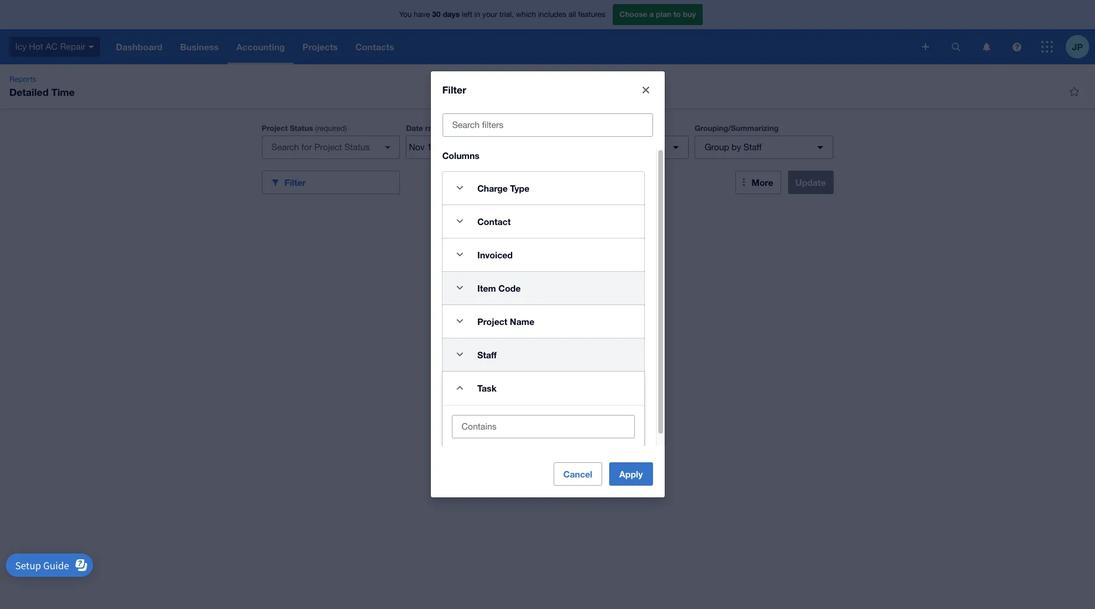 Task type: describe. For each thing, give the bounding box(es) containing it.
group by staff button
[[695, 136, 834, 159]]

repair
[[60, 41, 86, 51]]

2 svg image from the left
[[1013, 42, 1022, 51]]

project for project name
[[478, 316, 508, 327]]

project name
[[478, 316, 535, 327]]

jp
[[1073, 41, 1084, 52]]

apply button
[[610, 463, 653, 486]]

columns
[[443, 150, 480, 161]]

group by staff
[[705, 142, 762, 152]]

date
[[406, 123, 423, 133]]

charge
[[478, 183, 508, 193]]

this month
[[451, 124, 488, 133]]

in
[[475, 10, 481, 19]]

ac
[[46, 41, 58, 51]]

all
[[569, 10, 576, 19]]

filter inside dialog
[[443, 83, 467, 96]]

buy
[[683, 10, 697, 19]]

collapse image
[[448, 377, 472, 400]]

choose a plan to buy
[[620, 10, 697, 19]]

apply
[[620, 469, 643, 480]]

Select start date field
[[407, 136, 464, 159]]

staff inside filter dialog
[[478, 350, 497, 360]]

project status ( required )
[[262, 123, 347, 133]]

features
[[579, 10, 606, 19]]

name
[[510, 316, 535, 327]]

you
[[399, 10, 412, 19]]

invoiced
[[478, 250, 513, 260]]

charge type
[[478, 183, 530, 193]]

expand image for charge type
[[448, 176, 472, 200]]

30
[[432, 10, 441, 19]]

reports link
[[5, 74, 41, 85]]

)
[[345, 124, 347, 133]]

hot
[[29, 41, 43, 51]]

task
[[478, 383, 497, 393]]

cancel button
[[554, 463, 603, 486]]

jp banner
[[0, 0, 1096, 64]]

more button
[[736, 171, 781, 194]]

contact
[[478, 216, 511, 227]]

more
[[752, 177, 774, 188]]

have
[[414, 10, 430, 19]]

by
[[732, 142, 742, 152]]

grouping/summarizing
[[695, 123, 779, 133]]

trial,
[[500, 10, 514, 19]]

reports
[[9, 75, 36, 84]]

update
[[796, 177, 826, 188]]

date range
[[406, 123, 446, 133]]

(
[[315, 124, 317, 133]]



Task type: locate. For each thing, give the bounding box(es) containing it.
time
[[51, 86, 75, 98]]

filter
[[443, 83, 467, 96], [285, 177, 306, 188]]

icy
[[15, 41, 27, 51]]

group
[[705, 142, 730, 152]]

3 expand image from the top
[[448, 276, 472, 300]]

icy hot ac repair
[[15, 41, 86, 51]]

expand image up collapse image
[[448, 343, 472, 367]]

0 horizontal spatial staff
[[478, 350, 497, 360]]

detailed
[[9, 86, 49, 98]]

filter dialog
[[431, 71, 665, 498]]

item code
[[478, 283, 521, 293]]

choose
[[620, 10, 648, 19]]

1 vertical spatial staff
[[478, 350, 497, 360]]

navigation inside the jp banner
[[107, 29, 915, 64]]

expand image left charge at the left of the page
[[448, 176, 472, 200]]

svg image inside the "icy hot ac repair" popup button
[[89, 45, 94, 48]]

filter inside button
[[285, 177, 306, 188]]

required
[[317, 124, 345, 133]]

to
[[674, 10, 681, 19]]

1 horizontal spatial svg image
[[1013, 42, 1022, 51]]

staff inside popup button
[[744, 142, 762, 152]]

1 expand image from the top
[[448, 176, 472, 200]]

1 horizontal spatial project
[[478, 316, 508, 327]]

project for project status ( required )
[[262, 123, 288, 133]]

0 vertical spatial project
[[262, 123, 288, 133]]

project left 'status'
[[262, 123, 288, 133]]

icy hot ac repair button
[[0, 29, 107, 64]]

which
[[516, 10, 536, 19]]

jp button
[[1067, 29, 1096, 64]]

range
[[425, 123, 446, 133]]

update button
[[788, 171, 834, 194]]

2 expand image from the top
[[448, 243, 472, 267]]

0 vertical spatial filter
[[443, 83, 467, 96]]

cancel
[[564, 469, 593, 480]]

filter up this
[[443, 83, 467, 96]]

project left name
[[478, 316, 508, 327]]

left
[[462, 10, 473, 19]]

plan
[[656, 10, 672, 19]]

expand image for invoiced
[[448, 243, 472, 267]]

1 horizontal spatial staff
[[744, 142, 762, 152]]

expand image left project name
[[448, 310, 472, 333]]

reports detailed time
[[9, 75, 75, 98]]

type
[[511, 183, 530, 193]]

0 horizontal spatial project
[[262, 123, 288, 133]]

includes
[[539, 10, 567, 19]]

4 expand image from the top
[[448, 310, 472, 333]]

staff up task
[[478, 350, 497, 360]]

5 expand image from the top
[[448, 343, 472, 367]]

filter down 'status'
[[285, 177, 306, 188]]

expand image for item code
[[448, 276, 472, 300]]

code
[[499, 283, 521, 293]]

project inside filter dialog
[[478, 316, 508, 327]]

days
[[443, 10, 460, 19]]

you have 30 days left in your trial, which includes all features
[[399, 10, 606, 19]]

status
[[290, 123, 313, 133]]

Contains field
[[453, 416, 635, 438]]

expand image for staff
[[448, 343, 472, 367]]

1 vertical spatial project
[[478, 316, 508, 327]]

svg image
[[1042, 41, 1054, 53], [952, 42, 961, 51], [923, 43, 930, 50], [89, 45, 94, 48]]

navigation
[[107, 29, 915, 64]]

expand image
[[448, 176, 472, 200], [448, 243, 472, 267], [448, 276, 472, 300], [448, 310, 472, 333], [448, 343, 472, 367]]

staff right by
[[744, 142, 762, 152]]

a
[[650, 10, 654, 19]]

expand image down expand icon
[[448, 243, 472, 267]]

Search filters field
[[443, 114, 653, 136]]

your
[[483, 10, 498, 19]]

expand image
[[448, 210, 472, 233]]

project
[[262, 123, 288, 133], [478, 316, 508, 327]]

this
[[451, 124, 465, 133]]

0 horizontal spatial svg image
[[983, 42, 991, 51]]

expand image for project name
[[448, 310, 472, 333]]

0 horizontal spatial filter
[[285, 177, 306, 188]]

staff
[[744, 142, 762, 152], [478, 350, 497, 360]]

0 vertical spatial staff
[[744, 142, 762, 152]]

1 vertical spatial filter
[[285, 177, 306, 188]]

expand image left item
[[448, 276, 472, 300]]

svg image
[[983, 42, 991, 51], [1013, 42, 1022, 51]]

1 horizontal spatial filter
[[443, 83, 467, 96]]

close image
[[635, 78, 658, 102]]

1 svg image from the left
[[983, 42, 991, 51]]

Select end date field
[[464, 136, 521, 159]]

month
[[467, 124, 488, 133]]

item
[[478, 283, 496, 293]]

filter button
[[262, 171, 400, 194]]



Task type: vqa. For each thing, say whether or not it's contained in the screenshot.
Favorite icon for Sales By Item
no



